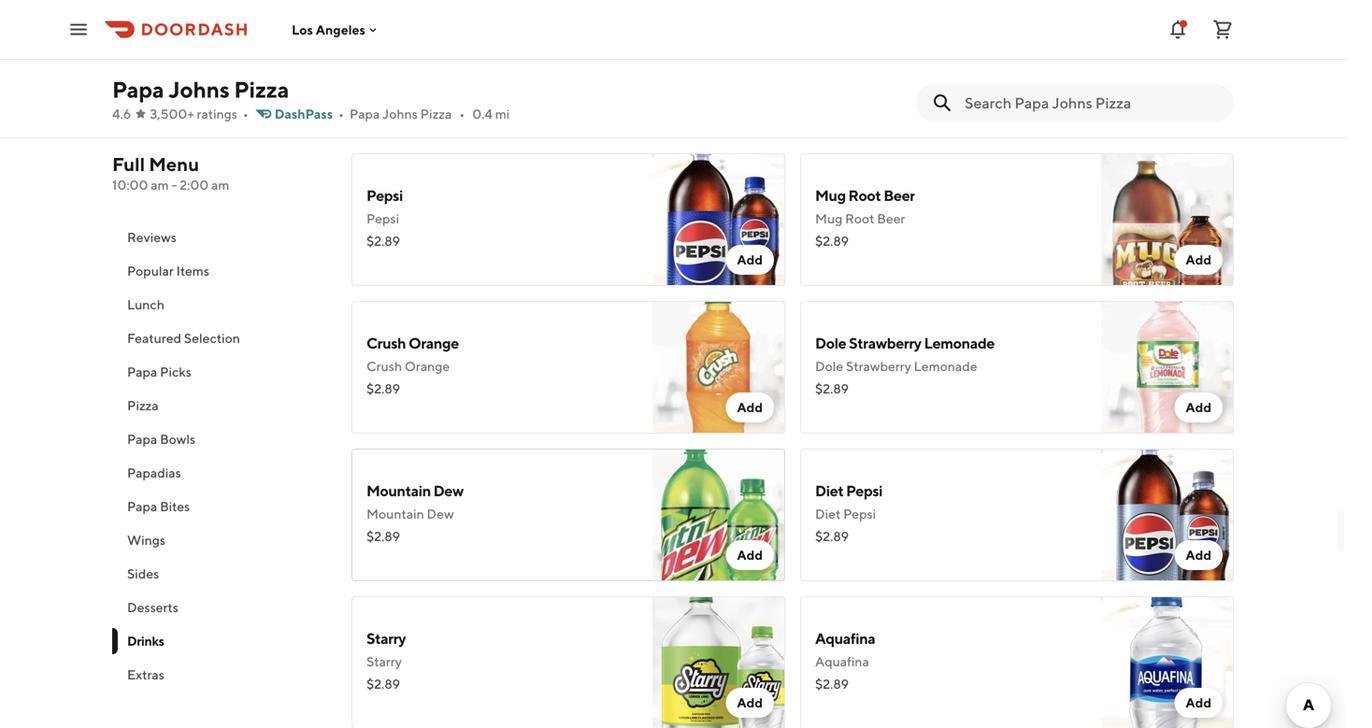 Task type: vqa. For each thing, say whether or not it's contained in the screenshot.
Root
yes



Task type: describe. For each thing, give the bounding box(es) containing it.
0 vertical spatial dew
[[434, 482, 464, 500]]

0.4
[[473, 106, 493, 122]]

1 dole from the top
[[816, 334, 847, 352]]

-
[[172, 177, 177, 193]]

4.6
[[112, 106, 131, 122]]

add button for crush orange
[[726, 393, 775, 423]]

3 • from the left
[[460, 106, 465, 122]]

wings
[[127, 533, 166, 548]]

1 • from the left
[[243, 106, 249, 122]]

0 vertical spatial strawberry
[[849, 334, 922, 352]]

notification bell image
[[1167, 18, 1190, 41]]

add for pepsi
[[737, 252, 763, 268]]

full
[[112, 153, 145, 175]]

papa johns pizza
[[112, 76, 289, 103]]

1 vertical spatial lemonade
[[914, 359, 978, 374]]

desserts
[[127, 600, 178, 615]]

add button for dole strawberry lemonade
[[1175, 393, 1224, 423]]

johns for papa johns pizza
[[169, 76, 230, 103]]

los angeles button
[[292, 22, 381, 37]]

0 vertical spatial drinks
[[352, 112, 410, 137]]

pepsi inside the pepsi pepsi $2.89
[[367, 211, 399, 226]]

$2.89 inside aquafina aquafina $2.89
[[816, 677, 849, 692]]

$2.89 inside the pepsi pepsi $2.89
[[367, 233, 400, 249]]

papa for papa picks
[[127, 364, 157, 380]]

2 diet from the top
[[816, 507, 841, 522]]

extras
[[127, 667, 164, 683]]

2 dole from the top
[[816, 359, 844, 374]]

dole strawberry lemonade dole strawberry lemonade $2.89
[[816, 334, 995, 397]]

1 mug from the top
[[816, 187, 846, 204]]

2 am from the left
[[211, 177, 230, 193]]

papadias button
[[112, 456, 329, 490]]

2 • from the left
[[339, 106, 344, 122]]

sides
[[127, 566, 159, 582]]

desserts button
[[112, 591, 329, 625]]

angeles
[[316, 22, 366, 37]]

dole strawberry lemonade image
[[1102, 301, 1235, 434]]

papa for papa johns pizza
[[112, 76, 164, 103]]

$8.99
[[367, 29, 401, 45]]

wings button
[[112, 524, 329, 558]]

3,500+ ratings •
[[150, 106, 249, 122]]

reviews
[[127, 230, 177, 245]]

1 crush from the top
[[367, 334, 406, 352]]

add for aquafina
[[1186, 695, 1212, 711]]

popular
[[127, 263, 174, 279]]

lunch
[[127, 297, 165, 312]]

add button for aquafina
[[1175, 688, 1224, 718]]

1 vertical spatial dew
[[427, 507, 454, 522]]

1 vertical spatial strawberry
[[847, 359, 912, 374]]

1 vertical spatial drinks
[[127, 634, 164, 649]]

menu
[[149, 153, 199, 175]]

1 am from the left
[[151, 177, 169, 193]]

bowls
[[160, 432, 196, 447]]

papa bites button
[[112, 490, 329, 524]]

add for crush orange
[[737, 400, 763, 415]]

0 items, open order cart image
[[1212, 18, 1235, 41]]

$2.89 inside mountain dew mountain dew $2.89
[[367, 529, 400, 544]]

$2.89 inside diet pepsi diet pepsi $2.89
[[816, 529, 849, 544]]

papa picks
[[127, 364, 192, 380]]

ratings
[[197, 106, 237, 122]]

0 vertical spatial root
[[849, 187, 882, 204]]

mug root beer mug root beer $2.89
[[816, 187, 916, 249]]

1 mountain from the top
[[367, 482, 431, 500]]

featured selection button
[[112, 322, 329, 355]]

add for mountain dew
[[737, 548, 763, 563]]

aquafina image
[[1102, 597, 1235, 729]]

add button for mountain dew
[[726, 541, 775, 571]]

2 mug from the top
[[816, 211, 843, 226]]

starry inside starry starry $2.89
[[367, 654, 402, 670]]



Task type: locate. For each thing, give the bounding box(es) containing it.
starry image
[[653, 597, 786, 729]]

drinks right dashpass •
[[352, 112, 410, 137]]

bites
[[160, 499, 190, 514]]

lunch button
[[112, 288, 329, 322]]

featured
[[127, 331, 182, 346]]

selection
[[184, 331, 240, 346]]

2 horizontal spatial •
[[460, 106, 465, 122]]

0 horizontal spatial •
[[243, 106, 249, 122]]

0 vertical spatial mountain
[[367, 482, 431, 500]]

0 vertical spatial dole
[[816, 334, 847, 352]]

pizza down papa picks
[[127, 398, 159, 413]]

am left -
[[151, 177, 169, 193]]

pizza for papa johns pizza • 0.4 mi
[[421, 106, 452, 122]]

1 vertical spatial johns
[[383, 106, 418, 122]]

open menu image
[[67, 18, 90, 41]]

0 vertical spatial starry
[[367, 630, 406, 648]]

aquafina inside aquafina aquafina $2.89
[[816, 654, 870, 670]]

mountain dew image
[[653, 449, 786, 582]]

items
[[176, 263, 209, 279]]

papa left bites
[[127, 499, 157, 514]]

papa inside "button"
[[127, 432, 157, 447]]

pizza left 0.4
[[421, 106, 452, 122]]

1 vertical spatial crush
[[367, 359, 402, 374]]

extras button
[[112, 659, 329, 692]]

3,500+
[[150, 106, 194, 122]]

root
[[849, 187, 882, 204], [846, 211, 875, 226]]

0 horizontal spatial am
[[151, 177, 169, 193]]

1 vertical spatial pizza
[[421, 106, 452, 122]]

•
[[243, 106, 249, 122], [339, 106, 344, 122], [460, 106, 465, 122]]

mug
[[816, 187, 846, 204], [816, 211, 843, 226]]

0 horizontal spatial drinks
[[127, 634, 164, 649]]

add for diet pepsi
[[1186, 548, 1212, 563]]

1 vertical spatial starry
[[367, 654, 402, 670]]

mountain dew mountain dew $2.89
[[367, 482, 464, 544]]

papa picks button
[[112, 355, 329, 389]]

diet
[[816, 482, 844, 500], [816, 507, 841, 522]]

papa up 4.6
[[112, 76, 164, 103]]

1 horizontal spatial pizza
[[234, 76, 289, 103]]

1 vertical spatial beer
[[878, 211, 906, 226]]

papa for papa bowls
[[127, 432, 157, 447]]

$2.89 inside starry starry $2.89
[[367, 677, 400, 692]]

0 vertical spatial orange
[[409, 334, 459, 352]]

1 vertical spatial mug
[[816, 211, 843, 226]]

dew
[[434, 482, 464, 500], [427, 507, 454, 522]]

lemonade
[[925, 334, 995, 352], [914, 359, 978, 374]]

crush orange image
[[653, 301, 786, 434]]

add for starry
[[737, 695, 763, 711]]

1 starry from the top
[[367, 630, 406, 648]]

johns down $8.99
[[383, 106, 418, 122]]

2 starry from the top
[[367, 654, 402, 670]]

crush orange crush orange $2.89
[[367, 334, 459, 397]]

1 horizontal spatial drinks
[[352, 112, 410, 137]]

$2.89 inside crush orange crush orange $2.89
[[367, 381, 400, 397]]

2 mountain from the top
[[367, 507, 424, 522]]

• left 0.4
[[460, 106, 465, 122]]

$2.89 inside mug root beer mug root beer $2.89
[[816, 233, 849, 249]]

$2.89
[[367, 233, 400, 249], [816, 233, 849, 249], [367, 381, 400, 397], [816, 381, 849, 397], [367, 529, 400, 544], [816, 529, 849, 544], [367, 677, 400, 692], [816, 677, 849, 692]]

add button for diet pepsi
[[1175, 541, 1224, 571]]

add button
[[726, 245, 775, 275], [1175, 245, 1224, 275], [726, 393, 775, 423], [1175, 393, 1224, 423], [726, 541, 775, 571], [1175, 541, 1224, 571], [726, 688, 775, 718], [1175, 688, 1224, 718]]

beer
[[884, 187, 916, 204], [878, 211, 906, 226]]

papa bites
[[127, 499, 190, 514]]

pizza up dashpass
[[234, 76, 289, 103]]

johns for papa johns pizza • 0.4 mi
[[383, 106, 418, 122]]

johns up 3,500+ ratings •
[[169, 76, 230, 103]]

twix® papa bites image
[[653, 0, 786, 73]]

add button for mug root beer
[[1175, 245, 1224, 275]]

add for dole strawberry lemonade
[[1186, 400, 1212, 415]]

pizza for papa johns pizza
[[234, 76, 289, 103]]

reviews button
[[112, 221, 329, 254]]

papadias
[[127, 465, 181, 481]]

0 horizontal spatial pizza
[[127, 398, 159, 413]]

1 aquafina from the top
[[816, 630, 876, 648]]

papa
[[112, 76, 164, 103], [350, 106, 380, 122], [127, 364, 157, 380], [127, 432, 157, 447], [127, 499, 157, 514]]

0 vertical spatial beer
[[884, 187, 916, 204]]

2 aquafina from the top
[[816, 654, 870, 670]]

papa right dashpass •
[[350, 106, 380, 122]]

featured selection
[[127, 331, 240, 346]]

• right dashpass
[[339, 106, 344, 122]]

mug root beer image
[[1102, 153, 1235, 286]]

add button for starry
[[726, 688, 775, 718]]

dashpass
[[275, 106, 333, 122]]

0 horizontal spatial johns
[[169, 76, 230, 103]]

10:00
[[112, 177, 148, 193]]

2 vertical spatial pizza
[[127, 398, 159, 413]]

crush
[[367, 334, 406, 352], [367, 359, 402, 374]]

1 horizontal spatial johns
[[383, 106, 418, 122]]

picks
[[160, 364, 192, 380]]

dashpass •
[[275, 106, 344, 122]]

1 vertical spatial diet
[[816, 507, 841, 522]]

mountain
[[367, 482, 431, 500], [367, 507, 424, 522]]

diet pepsi image
[[1102, 449, 1235, 582]]

mi
[[496, 106, 510, 122]]

strawberry
[[849, 334, 922, 352], [847, 359, 912, 374]]

drinks
[[352, 112, 410, 137], [127, 634, 164, 649]]

los
[[292, 22, 313, 37]]

pizza button
[[112, 389, 329, 423]]

popular items button
[[112, 254, 329, 288]]

am
[[151, 177, 169, 193], [211, 177, 230, 193]]

aquafina
[[816, 630, 876, 648], [816, 654, 870, 670]]

add button for pepsi
[[726, 245, 775, 275]]

1 vertical spatial aquafina
[[816, 654, 870, 670]]

• right ratings
[[243, 106, 249, 122]]

2:00
[[180, 177, 209, 193]]

add
[[737, 252, 763, 268], [1186, 252, 1212, 268], [737, 400, 763, 415], [1186, 400, 1212, 415], [737, 548, 763, 563], [1186, 548, 1212, 563], [737, 695, 763, 711], [1186, 695, 1212, 711]]

0 vertical spatial aquafina
[[816, 630, 876, 648]]

popular items
[[127, 263, 209, 279]]

am right the 2:00
[[211, 177, 230, 193]]

2 horizontal spatial pizza
[[421, 106, 452, 122]]

1 vertical spatial mountain
[[367, 507, 424, 522]]

0 vertical spatial diet
[[816, 482, 844, 500]]

pepsi pepsi $2.89
[[367, 187, 403, 249]]

pizza inside button
[[127, 398, 159, 413]]

papa left 'bowls'
[[127, 432, 157, 447]]

starry
[[367, 630, 406, 648], [367, 654, 402, 670]]

dole
[[816, 334, 847, 352], [816, 359, 844, 374]]

pizza
[[234, 76, 289, 103], [421, 106, 452, 122], [127, 398, 159, 413]]

1 vertical spatial orange
[[405, 359, 450, 374]]

papa for papa johns pizza • 0.4 mi
[[350, 106, 380, 122]]

sides button
[[112, 558, 329, 591]]

papa left the picks
[[127, 364, 157, 380]]

0 vertical spatial lemonade
[[925, 334, 995, 352]]

diet pepsi diet pepsi $2.89
[[816, 482, 883, 544]]

0 vertical spatial mug
[[816, 187, 846, 204]]

0 vertical spatial pizza
[[234, 76, 289, 103]]

0 vertical spatial johns
[[169, 76, 230, 103]]

aquafina aquafina $2.89
[[816, 630, 876, 692]]

papa bowls button
[[112, 423, 329, 456]]

starry starry $2.89
[[367, 630, 406, 692]]

0 vertical spatial crush
[[367, 334, 406, 352]]

$2.89 inside the 'dole strawberry lemonade dole strawberry lemonade $2.89'
[[816, 381, 849, 397]]

full menu 10:00 am - 2:00 am
[[112, 153, 230, 193]]

orange
[[409, 334, 459, 352], [405, 359, 450, 374]]

add for mug root beer
[[1186, 252, 1212, 268]]

pepsi image
[[653, 153, 786, 286]]

1 diet from the top
[[816, 482, 844, 500]]

Item Search search field
[[965, 93, 1220, 113]]

1 vertical spatial root
[[846, 211, 875, 226]]

drinks up extras
[[127, 634, 164, 649]]

los angeles
[[292, 22, 366, 37]]

johns
[[169, 76, 230, 103], [383, 106, 418, 122]]

1 horizontal spatial •
[[339, 106, 344, 122]]

papa for papa bites
[[127, 499, 157, 514]]

papa johns pizza • 0.4 mi
[[350, 106, 510, 122]]

1 horizontal spatial am
[[211, 177, 230, 193]]

2 crush from the top
[[367, 359, 402, 374]]

papa bowls
[[127, 432, 196, 447]]

pepsi
[[367, 187, 403, 204], [367, 211, 399, 226], [847, 482, 883, 500], [844, 507, 877, 522]]

1 vertical spatial dole
[[816, 359, 844, 374]]



